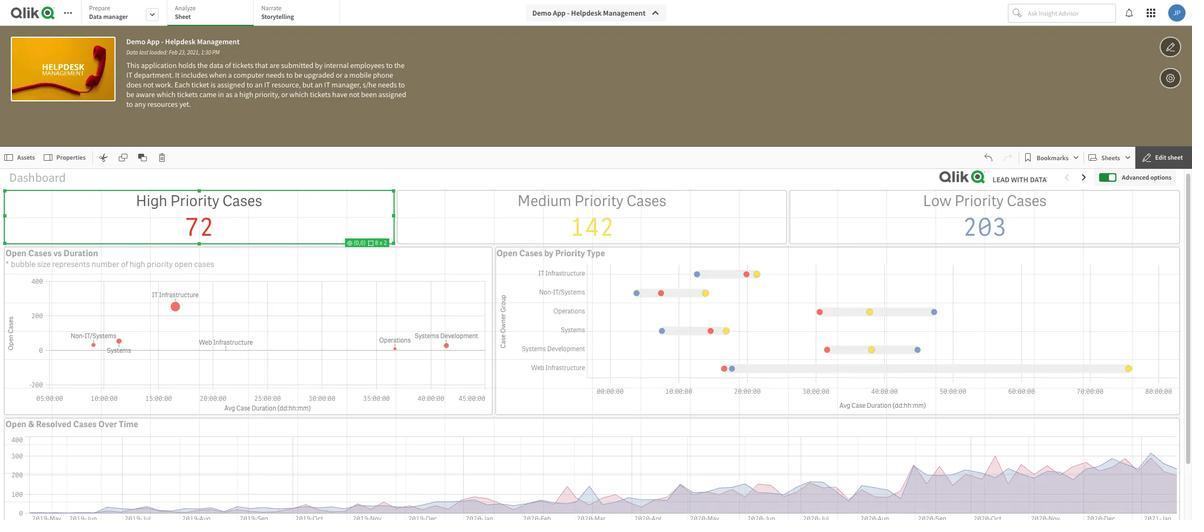 Task type: locate. For each thing, give the bounding box(es) containing it.
not right have
[[349, 90, 360, 99]]

priority right high at left
[[170, 191, 220, 211]]

23,
[[179, 49, 186, 56]]

0 horizontal spatial -
[[161, 37, 164, 46]]

1 horizontal spatial an
[[315, 80, 323, 90]]

tickets down upgraded
[[310, 90, 331, 99]]

1 horizontal spatial assigned
[[379, 90, 406, 99]]

- inside button
[[567, 8, 570, 18]]

1 vertical spatial by
[[545, 248, 554, 260]]

have
[[332, 90, 348, 99]]

0 horizontal spatial helpdesk
[[165, 37, 196, 46]]

priority
[[147, 260, 173, 270]]

-
[[567, 8, 570, 18], [161, 37, 164, 46]]

by left type
[[545, 248, 554, 260]]

0 horizontal spatial an
[[255, 80, 263, 90]]

2 horizontal spatial a
[[344, 70, 348, 80]]

aware
[[136, 90, 155, 99]]

1 horizontal spatial helpdesk
[[571, 8, 602, 18]]

1 vertical spatial -
[[161, 37, 164, 46]]

be
[[294, 70, 302, 80], [126, 90, 134, 99]]

0 horizontal spatial or
[[281, 90, 288, 99]]

undo image
[[985, 153, 993, 162]]

advanced
[[1123, 173, 1150, 181]]

properties button
[[41, 149, 90, 166]]

priority left type
[[556, 248, 585, 260]]

to right phone
[[399, 80, 405, 90]]

0 horizontal spatial app
[[147, 37, 160, 46]]

time
[[119, 419, 138, 430]]

tickets left came
[[177, 90, 198, 99]]

sheet
[[175, 12, 191, 21]]

not right 'does'
[[143, 80, 154, 90]]

1 vertical spatial of
[[121, 260, 128, 270]]

assets
[[17, 153, 35, 162]]

tickets left that
[[233, 60, 254, 70]]

be left any on the left top
[[126, 90, 134, 99]]

cases
[[194, 260, 214, 270]]

priority
[[170, 191, 220, 211], [575, 191, 624, 211], [955, 191, 1004, 211], [556, 248, 585, 260]]

or up have
[[336, 70, 343, 80]]

tab list containing prepare
[[81, 0, 344, 27]]

an
[[255, 80, 263, 90], [315, 80, 323, 90]]

1 vertical spatial data
[[126, 49, 138, 56]]

high right as
[[239, 90, 253, 99]]

needs right s/he
[[378, 80, 397, 90]]

it
[[126, 70, 132, 80], [264, 80, 270, 90], [324, 80, 330, 90]]

open for open cases vs duration * bubble size represents number of high priority open cases
[[5, 248, 26, 260]]

0 horizontal spatial of
[[121, 260, 128, 270]]

142
[[570, 211, 614, 243]]

0 horizontal spatial management
[[197, 37, 240, 46]]

0 vertical spatial helpdesk
[[571, 8, 602, 18]]

be left but
[[294, 70, 302, 80]]

priority up type
[[575, 191, 624, 211]]

to right employees at top left
[[386, 60, 393, 70]]

1 horizontal spatial data
[[126, 49, 138, 56]]

0 vertical spatial demo
[[533, 8, 552, 18]]

0 vertical spatial be
[[294, 70, 302, 80]]

it left have
[[324, 80, 330, 90]]

demo app - helpdesk management data last loaded: feb 23, 2021, 1:30 pm this application holds the data of tickets that are submitted by internal employees to the it department. it includes when a computer needs to be upgraded or a mobile phone does not work. each ticket is assigned to an it resource, but an it manager, s/he needs to be aware which tickets came in as a high priority, or which tickets have not been assigned to any resources yet.
[[126, 37, 408, 109]]

that
[[255, 60, 268, 70]]

0 vertical spatial app
[[553, 8, 566, 18]]

by inside demo app - helpdesk management data last loaded: feb 23, 2021, 1:30 pm this application holds the data of tickets that are submitted by internal employees to the it department. it includes when a computer needs to be upgraded or a mobile phone does not work. each ticket is assigned to an it resource, but an it manager, s/he needs to be aware which tickets came in as a high priority, or which tickets have not been assigned to any resources yet.
[[315, 60, 323, 70]]

analyze sheet
[[175, 4, 196, 21]]

it left department.
[[126, 70, 132, 80]]

0 vertical spatial -
[[567, 8, 570, 18]]

0 vertical spatial management
[[603, 8, 646, 18]]

0 horizontal spatial by
[[315, 60, 323, 70]]

represents
[[52, 260, 90, 270]]

1 vertical spatial high
[[130, 260, 145, 270]]

the
[[197, 60, 208, 70], [394, 60, 405, 70]]

of
[[225, 60, 231, 70], [121, 260, 128, 270]]

2 horizontal spatial it
[[324, 80, 330, 90]]

demo inside demo app - helpdesk management data last loaded: feb 23, 2021, 1:30 pm this application holds the data of tickets that are submitted by internal employees to the it department. it includes when a computer needs to be upgraded or a mobile phone does not work. each ticket is assigned to an it resource, but an it manager, s/he needs to be aware which tickets came in as a high priority, or which tickets have not been assigned to any resources yet.
[[126, 37, 145, 46]]

needs up priority,
[[266, 70, 285, 80]]

priority inside high priority cases 72
[[170, 191, 220, 211]]

1 horizontal spatial -
[[567, 8, 570, 18]]

0 vertical spatial data
[[89, 12, 102, 21]]

priority inside the low priority cases 203
[[955, 191, 1004, 211]]

0 horizontal spatial the
[[197, 60, 208, 70]]

x
[[380, 239, 383, 247]]

open inside open cases vs duration * bubble size represents number of high priority open cases
[[5, 248, 26, 260]]

which
[[157, 90, 176, 99], [290, 90, 309, 99]]

it left resource,
[[264, 80, 270, 90]]

edit sheet
[[1156, 153, 1183, 162]]

0 horizontal spatial data
[[89, 12, 102, 21]]

management inside demo app - helpdesk management data last loaded: feb 23, 2021, 1:30 pm this application holds the data of tickets that are submitted by internal employees to the it department. it includes when a computer needs to be upgraded or a mobile phone does not work. each ticket is assigned to an it resource, but an it manager, s/he needs to be aware which tickets came in as a high priority, or which tickets have not been assigned to any resources yet.
[[197, 37, 240, 46]]

1 horizontal spatial management
[[603, 8, 646, 18]]

mobile
[[349, 70, 372, 80]]

open
[[5, 248, 26, 260], [497, 248, 518, 260], [5, 419, 26, 430]]

of inside open cases vs duration * bubble size represents number of high priority open cases
[[121, 260, 128, 270]]

number
[[92, 260, 119, 270]]

0 horizontal spatial high
[[130, 260, 145, 270]]

0 vertical spatial or
[[336, 70, 343, 80]]

0 horizontal spatial demo
[[126, 37, 145, 46]]

or
[[336, 70, 343, 80], [281, 90, 288, 99]]

open cases vs duration * bubble size represents number of high priority open cases
[[5, 248, 214, 270]]

management for demo app - helpdesk management
[[603, 8, 646, 18]]

priority right low
[[955, 191, 1004, 211]]

narrate
[[261, 4, 282, 12]]

priority for 72
[[170, 191, 220, 211]]

management
[[603, 8, 646, 18], [197, 37, 240, 46]]

app inside demo app - helpdesk management data last loaded: feb 23, 2021, 1:30 pm this application holds the data of tickets that are submitted by internal employees to the it department. it includes when a computer needs to be upgraded or a mobile phone does not work. each ticket is assigned to an it resource, but an it manager, s/he needs to be aware which tickets came in as a high priority, or which tickets have not been assigned to any resources yet.
[[147, 37, 160, 46]]

an down that
[[255, 80, 263, 90]]

cases inside the low priority cases 203
[[1007, 191, 1047, 211]]

assigned right is
[[217, 80, 245, 90]]

Ask Insight Advisor text field
[[1026, 4, 1116, 22]]

1 which from the left
[[157, 90, 176, 99]]

feb
[[169, 49, 178, 56]]

priority inside medium priority cases 142
[[575, 191, 624, 211]]

does
[[126, 80, 142, 90]]

demo inside button
[[533, 8, 552, 18]]

open for open & resolved cases over time
[[5, 419, 26, 430]]

1 horizontal spatial high
[[239, 90, 253, 99]]

&
[[28, 419, 34, 430]]

delete image
[[158, 153, 166, 162]]

application
[[0, 0, 1193, 521]]

work.
[[155, 80, 173, 90]]

an right but
[[315, 80, 323, 90]]

1 horizontal spatial be
[[294, 70, 302, 80]]

0 vertical spatial of
[[225, 60, 231, 70]]

1 horizontal spatial it
[[264, 80, 270, 90]]

helpdesk inside demo app - helpdesk management button
[[571, 8, 602, 18]]

open for open cases by priority type
[[497, 248, 518, 260]]

data down prepare
[[89, 12, 102, 21]]

tickets
[[233, 60, 254, 70], [177, 90, 198, 99], [310, 90, 331, 99]]

app inside button
[[553, 8, 566, 18]]

1 horizontal spatial a
[[234, 90, 238, 99]]

which right "aware"
[[157, 90, 176, 99]]

includes
[[181, 70, 208, 80]]

bubble
[[11, 260, 35, 270]]

data inside demo app - helpdesk management data last loaded: feb 23, 2021, 1:30 pm this application holds the data of tickets that are submitted by internal employees to the it department. it includes when a computer needs to be upgraded or a mobile phone does not work. each ticket is assigned to an it resource, but an it manager, s/he needs to be aware which tickets came in as a high priority, or which tickets have not been assigned to any resources yet.
[[126, 49, 138, 56]]

1 horizontal spatial by
[[545, 248, 554, 260]]

high inside demo app - helpdesk management data last loaded: feb 23, 2021, 1:30 pm this application holds the data of tickets that are submitted by internal employees to the it department. it includes when a computer needs to be upgraded or a mobile phone does not work. each ticket is assigned to an it resource, but an it manager, s/he needs to be aware which tickets came in as a high priority, or which tickets have not been assigned to any resources yet.
[[239, 90, 253, 99]]

1 vertical spatial demo
[[126, 37, 145, 46]]

open & resolved cases over time
[[5, 419, 138, 430]]

tab list inside toolbar
[[81, 0, 344, 27]]

1:30
[[201, 49, 211, 56]]

but
[[302, 80, 313, 90]]

- inside demo app - helpdesk management data last loaded: feb 23, 2021, 1:30 pm this application holds the data of tickets that are submitted by internal employees to the it department. it includes when a computer needs to be upgraded or a mobile phone does not work. each ticket is assigned to an it resource, but an it manager, s/he needs to be aware which tickets came in as a high priority, or which tickets have not been assigned to any resources yet.
[[161, 37, 164, 46]]

a right as
[[234, 90, 238, 99]]

assigned
[[217, 80, 245, 90], [379, 90, 406, 99]]

last
[[139, 49, 148, 56]]

1 vertical spatial app
[[147, 37, 160, 46]]

a right "when"
[[228, 70, 232, 80]]

the down 1:30 on the left of page
[[197, 60, 208, 70]]

1 vertical spatial helpdesk
[[165, 37, 196, 46]]

high inside open cases vs duration * bubble size represents number of high priority open cases
[[130, 260, 145, 270]]

of right data
[[225, 60, 231, 70]]

toolbar
[[0, 0, 1193, 147]]

data
[[89, 12, 102, 21], [126, 49, 138, 56]]

1 horizontal spatial the
[[394, 60, 405, 70]]

app for demo app - helpdesk management data last loaded: feb 23, 2021, 1:30 pm this application holds the data of tickets that are submitted by internal employees to the it department. it includes when a computer needs to be upgraded or a mobile phone does not work. each ticket is assigned to an it resource, but an it manager, s/he needs to be aware which tickets came in as a high priority, or which tickets have not been assigned to any resources yet.
[[147, 37, 160, 46]]

which down upgraded
[[290, 90, 309, 99]]

yet.
[[179, 99, 191, 109]]

0 horizontal spatial which
[[157, 90, 176, 99]]

1 horizontal spatial demo
[[533, 8, 552, 18]]

2 the from the left
[[394, 60, 405, 70]]

0 vertical spatial by
[[315, 60, 323, 70]]

1 horizontal spatial tickets
[[233, 60, 254, 70]]

1 horizontal spatial app
[[553, 8, 566, 18]]

the right phone
[[394, 60, 405, 70]]

1 vertical spatial or
[[281, 90, 288, 99]]

1 an from the left
[[255, 80, 263, 90]]

of right number
[[121, 260, 128, 270]]

to
[[386, 60, 393, 70], [286, 70, 293, 80], [247, 80, 253, 90], [399, 80, 405, 90], [126, 99, 133, 109]]

edit image
[[1166, 41, 1176, 53]]

assigned down phone
[[379, 90, 406, 99]]

demo for demo app - helpdesk management data last loaded: feb 23, 2021, 1:30 pm this application holds the data of tickets that are submitted by internal employees to the it department. it includes when a computer needs to be upgraded or a mobile phone does not work. each ticket is assigned to an it resource, but an it manager, s/he needs to be aware which tickets came in as a high priority, or which tickets have not been assigned to any resources yet.
[[126, 37, 145, 46]]

priority for 203
[[955, 191, 1004, 211]]

to right the are
[[286, 70, 293, 80]]

data left "last"
[[126, 49, 138, 56]]

sheets button
[[1087, 149, 1134, 166]]

1 the from the left
[[197, 60, 208, 70]]

0 horizontal spatial assigned
[[217, 80, 245, 90]]

1 horizontal spatial which
[[290, 90, 309, 99]]

helpdesk inside demo app - helpdesk management data last loaded: feb 23, 2021, 1:30 pm this application holds the data of tickets that are submitted by internal employees to the it department. it includes when a computer needs to be upgraded or a mobile phone does not work. each ticket is assigned to an it resource, but an it manager, s/he needs to be aware which tickets came in as a high priority, or which tickets have not been assigned to any resources yet.
[[165, 37, 196, 46]]

by left internal
[[315, 60, 323, 70]]

employees
[[350, 60, 385, 70]]

tab list
[[81, 0, 344, 27]]

0 horizontal spatial not
[[143, 80, 154, 90]]

cases inside medium priority cases 142
[[627, 191, 667, 211]]

a
[[228, 70, 232, 80], [344, 70, 348, 80], [234, 90, 238, 99]]

1 vertical spatial be
[[126, 90, 134, 99]]

1 horizontal spatial of
[[225, 60, 231, 70]]

over
[[98, 419, 117, 430]]

low priority cases 203
[[923, 191, 1047, 243]]

0 vertical spatial high
[[239, 90, 253, 99]]

1 horizontal spatial or
[[336, 70, 343, 80]]

high
[[239, 90, 253, 99], [130, 260, 145, 270]]

next sheet: performance image
[[1080, 173, 1089, 182]]

1 vertical spatial management
[[197, 37, 240, 46]]

or right priority,
[[281, 90, 288, 99]]

demo app - helpdesk management button
[[526, 4, 666, 22]]

management inside demo app - helpdesk management button
[[603, 8, 646, 18]]

app options image
[[1166, 72, 1176, 85]]

high left priority
[[130, 260, 145, 270]]

a left mobile
[[344, 70, 348, 80]]



Task type: vqa. For each thing, say whether or not it's contained in the screenshot.
Filter at the left
no



Task type: describe. For each thing, give the bounding box(es) containing it.
manager,
[[332, 80, 361, 90]]

priority for 142
[[575, 191, 624, 211]]

data inside prepare data manager
[[89, 12, 102, 21]]

storytelling
[[261, 12, 294, 21]]

assets button
[[2, 149, 39, 166]]

as
[[226, 90, 233, 99]]

paste image
[[138, 153, 147, 162]]

1 horizontal spatial needs
[[378, 80, 397, 90]]

loaded:
[[149, 49, 168, 56]]

vs
[[53, 248, 62, 260]]

8 x 2
[[374, 239, 387, 247]]

- for demo app - helpdesk management data last loaded: feb 23, 2021, 1:30 pm this application holds the data of tickets that are submitted by internal employees to the it department. it includes when a computer needs to be upgraded or a mobile phone does not work. each ticket is assigned to an it resource, but an it manager, s/he needs to be aware which tickets came in as a high priority, or which tickets have not been assigned to any resources yet.
[[161, 37, 164, 46]]

ticket
[[192, 80, 209, 90]]

type
[[587, 248, 605, 260]]

it
[[175, 70, 180, 80]]

sheet
[[1168, 153, 1183, 162]]

2 an from the left
[[315, 80, 323, 90]]

demo for demo app - helpdesk management
[[533, 8, 552, 18]]

analyze
[[175, 4, 196, 12]]

0 horizontal spatial a
[[228, 70, 232, 80]]

came
[[199, 90, 217, 99]]

resource,
[[272, 80, 301, 90]]

72
[[184, 211, 214, 243]]

this
[[126, 60, 140, 70]]

2
[[384, 239, 387, 247]]

demo app - helpdesk management
[[533, 8, 646, 18]]

to left priority,
[[247, 80, 253, 90]]

medium priority cases 142
[[518, 191, 667, 243]]

narrate storytelling
[[261, 4, 294, 21]]

are
[[269, 60, 280, 70]]

open cases by priority type
[[497, 248, 605, 260]]

submitted
[[281, 60, 314, 70]]

0 horizontal spatial needs
[[266, 70, 285, 80]]

2 horizontal spatial tickets
[[310, 90, 331, 99]]

resources
[[147, 99, 178, 109]]

james peterson image
[[1169, 4, 1186, 22]]

cut image
[[99, 153, 108, 162]]

helpdesk for demo app - helpdesk management data last loaded: feb 23, 2021, 1:30 pm this application holds the data of tickets that are submitted by internal employees to the it department. it includes when a computer needs to be upgraded or a mobile phone does not work. each ticket is assigned to an it resource, but an it manager, s/he needs to be aware which tickets came in as a high priority, or which tickets have not been assigned to any resources yet.
[[165, 37, 196, 46]]

properties
[[57, 153, 86, 162]]

computer
[[234, 70, 264, 80]]

department.
[[134, 70, 174, 80]]

edit
[[1156, 153, 1167, 162]]

priority,
[[255, 90, 280, 99]]

0 horizontal spatial tickets
[[177, 90, 198, 99]]

copy image
[[119, 153, 127, 162]]

open
[[175, 260, 192, 270]]

resolved
[[36, 419, 71, 430]]

internal
[[324, 60, 349, 70]]

low
[[923, 191, 952, 211]]

0 horizontal spatial be
[[126, 90, 134, 99]]

in
[[218, 90, 224, 99]]

1 horizontal spatial not
[[349, 90, 360, 99]]

management for demo app - helpdesk management data last loaded: feb 23, 2021, 1:30 pm this application holds the data of tickets that are submitted by internal employees to the it department. it includes when a computer needs to be upgraded or a mobile phone does not work. each ticket is assigned to an it resource, but an it manager, s/he needs to be aware which tickets came in as a high priority, or which tickets have not been assigned to any resources yet.
[[197, 37, 240, 46]]

helpdesk for demo app - helpdesk management
[[571, 8, 602, 18]]

prepare
[[89, 4, 110, 12]]

application containing 72
[[0, 0, 1193, 521]]

2 which from the left
[[290, 90, 309, 99]]

size
[[37, 260, 51, 270]]

each
[[175, 80, 190, 90]]

medium
[[518, 191, 572, 211]]

cases inside high priority cases 72
[[223, 191, 262, 211]]

to left any on the left top
[[126, 99, 133, 109]]

manager
[[103, 12, 128, 21]]

*
[[5, 260, 9, 270]]

application
[[141, 60, 177, 70]]

- for demo app - helpdesk management
[[567, 8, 570, 18]]

cases inside open cases vs duration * bubble size represents number of high priority open cases
[[28, 248, 52, 260]]

is
[[211, 80, 216, 90]]

203
[[963, 211, 1008, 243]]

bookmarks
[[1037, 154, 1069, 162]]

high priority cases 72
[[136, 191, 262, 243]]

8
[[375, 239, 378, 247]]

0 horizontal spatial it
[[126, 70, 132, 80]]

(0,0)
[[353, 239, 368, 247]]

prepare data manager
[[89, 4, 128, 21]]

pm
[[212, 49, 220, 56]]

sheets
[[1102, 154, 1121, 162]]

edit sheet button
[[1136, 146, 1193, 169]]

when
[[209, 70, 227, 80]]

holds
[[178, 60, 196, 70]]

any
[[134, 99, 146, 109]]

app for demo app - helpdesk management
[[553, 8, 566, 18]]

phone
[[373, 70, 393, 80]]

upgraded
[[304, 70, 334, 80]]

been
[[361, 90, 377, 99]]

bookmarks button
[[1022, 149, 1082, 166]]

2021,
[[187, 49, 200, 56]]

advanced options
[[1123, 173, 1172, 181]]

toolbar containing demo app - helpdesk management
[[0, 0, 1193, 147]]

s/he
[[363, 80, 377, 90]]

data
[[209, 60, 223, 70]]

of inside demo app - helpdesk management data last loaded: feb 23, 2021, 1:30 pm this application holds the data of tickets that are submitted by internal employees to the it department. it includes when a computer needs to be upgraded or a mobile phone does not work. each ticket is assigned to an it resource, but an it manager, s/he needs to be aware which tickets came in as a high priority, or which tickets have not been assigned to any resources yet.
[[225, 60, 231, 70]]

options
[[1151, 173, 1172, 181]]

high
[[136, 191, 167, 211]]



